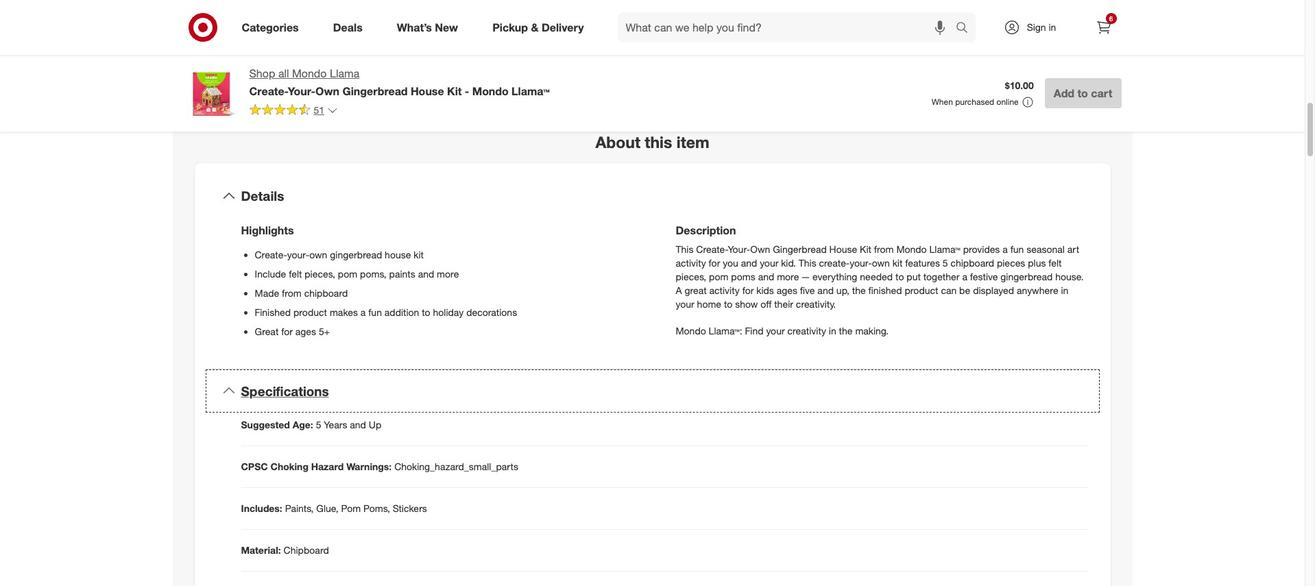 Task type: vqa. For each thing, say whether or not it's contained in the screenshot.
the right More
yes



Task type: locate. For each thing, give the bounding box(es) containing it.
own
[[310, 249, 328, 260], [872, 257, 890, 269]]

this
[[645, 132, 673, 152]]

0 vertical spatial llama™
[[512, 84, 550, 98]]

poms,
[[364, 503, 390, 515]]

1 vertical spatial house
[[830, 243, 858, 255]]

for right great
[[281, 326, 293, 337]]

0 horizontal spatial chipboard
[[304, 287, 348, 299]]

1 horizontal spatial pom
[[709, 271, 729, 282]]

and right paints
[[418, 268, 434, 280]]

product inside this create-your-own gingerbread house kit from mondo llama™ provides a fun seasonal art activity for you and your kid. this create-your-own kit features 5 chipboard pieces plus felt pieces, pom poms and more — everything needed to put together a festive gingerbread house. a great activity for kids ages five and up, the finished product can be displayed anywhere in your home to show off their creativity.
[[905, 284, 939, 296]]

your
[[760, 257, 779, 269], [676, 298, 695, 310], [767, 326, 785, 337]]

6
[[1110, 14, 1114, 23]]

photo from avrillavigne92, 5 of 10 image
[[415, 0, 636, 58]]

makes
[[330, 306, 358, 318]]

gingerbread inside shop all mondo llama create-your-own gingerbread house kit - mondo llama™
[[343, 84, 408, 98]]

product down put
[[905, 284, 939, 296]]

gingerbread inside this create-your-own gingerbread house kit from mondo llama™ provides a fun seasonal art activity for you and your kid. this create-your-own kit features 5 chipboard pieces plus felt pieces, pom poms and more — everything needed to put together a festive gingerbread house. a great activity for kids ages five and up, the finished product can be displayed anywhere in your home to show off their creativity.
[[1001, 271, 1053, 282]]

pieces, inside this create-your-own gingerbread house kit from mondo llama™ provides a fun seasonal art activity for you and your kid. this create-your-own kit features 5 chipboard pieces plus felt pieces, pom poms and more — everything needed to put together a festive gingerbread house. a great activity for kids ages five and up, the finished product can be displayed anywhere in your home to show off their creativity.
[[676, 271, 707, 282]]

specifications
[[241, 383, 329, 399]]

kit up needed
[[860, 243, 872, 255]]

0 vertical spatial kit
[[447, 84, 462, 98]]

fun
[[1011, 243, 1025, 255], [369, 306, 382, 318]]

ages
[[777, 284, 798, 296], [296, 326, 316, 337]]

0 vertical spatial product
[[905, 284, 939, 296]]

art
[[1068, 243, 1080, 255]]

mondo up features
[[897, 243, 927, 255]]

images
[[422, 78, 457, 91]]

create-
[[249, 84, 288, 98], [697, 243, 728, 255], [255, 249, 287, 260]]

includes: paints, glue, pom poms, stickers
[[241, 503, 427, 515]]

deals
[[333, 20, 363, 34]]

1 vertical spatial from
[[282, 287, 302, 299]]

1 horizontal spatial house
[[830, 243, 858, 255]]

0 vertical spatial for
[[709, 257, 721, 269]]

show
[[736, 298, 758, 310]]

great
[[685, 284, 707, 296]]

poms,
[[360, 268, 387, 280]]

details
[[241, 188, 284, 204]]

felt up made from chipboard
[[289, 268, 302, 280]]

the left making.
[[839, 326, 853, 337]]

llama
[[330, 67, 360, 80]]

advertisement region
[[669, 21, 1122, 73]]

glue,
[[316, 503, 339, 515]]

0 vertical spatial your-
[[288, 84, 316, 98]]

a right makes
[[361, 306, 366, 318]]

ages inside this create-your-own gingerbread house kit from mondo llama™ provides a fun seasonal art activity for you and your kid. this create-your-own kit features 5 chipboard pieces plus felt pieces, pom poms and more — everything needed to put together a festive gingerbread house. a great activity for kids ages five and up, the finished product can be displayed anywhere in your home to show off their creativity.
[[777, 284, 798, 296]]

a up pieces
[[1003, 243, 1008, 255]]

1 horizontal spatial chipboard
[[951, 257, 995, 269]]

cart
[[1092, 86, 1113, 100]]

festive
[[971, 271, 998, 282]]

a
[[1003, 243, 1008, 255], [963, 271, 968, 282], [361, 306, 366, 318]]

5 right age:
[[316, 419, 321, 431]]

mondo
[[292, 67, 327, 80], [473, 84, 509, 98], [897, 243, 927, 255], [676, 326, 706, 337]]

kit left features
[[893, 257, 903, 269]]

own up made from chipboard
[[310, 249, 328, 260]]

2 horizontal spatial a
[[1003, 243, 1008, 255]]

your- up made from chipboard
[[287, 249, 310, 260]]

provides
[[964, 243, 1000, 255]]

1 horizontal spatial kit
[[893, 257, 903, 269]]

for up "show"
[[743, 284, 754, 296]]

choking
[[271, 461, 309, 473]]

0 horizontal spatial kit
[[414, 249, 424, 260]]

own up needed
[[872, 257, 890, 269]]

and left up
[[350, 419, 366, 431]]

more inside this create-your-own gingerbread house kit from mondo llama™ provides a fun seasonal art activity for you and your kid. this create-your-own kit features 5 chipboard pieces plus felt pieces, pom poms and more — everything needed to put together a festive gingerbread house. a great activity for kids ages five and up, the finished product can be displayed anywhere in your home to show off their creativity.
[[777, 271, 799, 282]]

kit left -
[[447, 84, 462, 98]]

product
[[905, 284, 939, 296], [294, 306, 327, 318]]

sign
[[1027, 21, 1047, 33]]

your- inside this create-your-own gingerbread house kit from mondo llama™ provides a fun seasonal art activity for you and your kid. this create-your-own kit features 5 chipboard pieces plus felt pieces, pom poms and more — everything needed to put together a festive gingerbread house. a great activity for kids ages five and up, the finished product can be displayed anywhere in your home to show off their creativity.
[[728, 243, 751, 255]]

0 vertical spatial from
[[875, 243, 894, 255]]

0 horizontal spatial for
[[281, 326, 293, 337]]

gingerbread down plus
[[1001, 271, 1053, 282]]

house up create-
[[830, 243, 858, 255]]

own up 'poms'
[[751, 243, 771, 255]]

0 vertical spatial gingerbread
[[330, 249, 382, 260]]

item
[[677, 132, 710, 152]]

create- down the description
[[697, 243, 728, 255]]

activity up home
[[710, 284, 740, 296]]

your-
[[288, 84, 316, 98], [728, 243, 751, 255]]

years
[[324, 419, 347, 431]]

llama™ inside this create-your-own gingerbread house kit from mondo llama™ provides a fun seasonal art activity for you and your kid. this create-your-own kit features 5 chipboard pieces plus felt pieces, pom poms and more — everything needed to put together a festive gingerbread house. a great activity for kids ages five and up, the finished product can be displayed anywhere in your home to show off their creativity.
[[930, 243, 961, 255]]

1 horizontal spatial gingerbread
[[773, 243, 827, 255]]

made
[[255, 287, 279, 299]]

0 horizontal spatial own
[[310, 249, 328, 260]]

to
[[1078, 86, 1089, 100], [896, 271, 904, 282], [724, 298, 733, 310], [422, 306, 431, 318]]

pieces, up made from chipboard
[[305, 268, 335, 280]]

chipboard up makes
[[304, 287, 348, 299]]

2 vertical spatial your
[[767, 326, 785, 337]]

chipboard
[[284, 545, 329, 557]]

1 vertical spatial own
[[751, 243, 771, 255]]

house
[[411, 84, 444, 98], [830, 243, 858, 255]]

gingerbread
[[343, 84, 408, 98], [773, 243, 827, 255]]

0 horizontal spatial fun
[[369, 306, 382, 318]]

chipboard
[[951, 257, 995, 269], [304, 287, 348, 299]]

1 vertical spatial kit
[[860, 243, 872, 255]]

choking_hazard_small_parts
[[395, 461, 519, 473]]

add
[[1054, 86, 1075, 100]]

create-your-own gingerbread house kit - mondo llama&#8482;, 4 of 10 image
[[184, 0, 404, 58]]

1 vertical spatial llama™
[[930, 243, 961, 255]]

1 vertical spatial fun
[[369, 306, 382, 318]]

1 horizontal spatial your-
[[728, 243, 751, 255]]

0 vertical spatial own
[[316, 84, 340, 98]]

this down the description
[[676, 243, 694, 255]]

1 horizontal spatial own
[[751, 243, 771, 255]]

$10.00
[[1006, 80, 1034, 91]]

1 horizontal spatial 5
[[943, 257, 948, 269]]

own up the "51"
[[316, 84, 340, 98]]

2 horizontal spatial in
[[1062, 284, 1069, 296]]

more up holiday
[[437, 268, 459, 280]]

1 horizontal spatial ages
[[777, 284, 798, 296]]

your-
[[287, 249, 310, 260], [850, 257, 872, 269]]

0 horizontal spatial llama™
[[512, 84, 550, 98]]

0 horizontal spatial a
[[361, 306, 366, 318]]

in down house.
[[1062, 284, 1069, 296]]

new
[[435, 20, 458, 34]]

0 horizontal spatial in
[[829, 326, 837, 337]]

create- down shop
[[249, 84, 288, 98]]

0 vertical spatial 5
[[943, 257, 948, 269]]

chipboard down the provides
[[951, 257, 995, 269]]

0 vertical spatial your
[[760, 257, 779, 269]]

a up be
[[963, 271, 968, 282]]

llama™ down photo from avrillavigne92, 5 of 10
[[512, 84, 550, 98]]

this up the —
[[799, 257, 817, 269]]

1 vertical spatial your-
[[728, 243, 751, 255]]

in right sign
[[1049, 21, 1057, 33]]

gingerbread down 'llama'
[[343, 84, 408, 98]]

1 horizontal spatial llama™
[[930, 243, 961, 255]]

pieces, up 'great'
[[676, 271, 707, 282]]

1 horizontal spatial your-
[[850, 257, 872, 269]]

0 horizontal spatial your-
[[287, 249, 310, 260]]

2 horizontal spatial more
[[777, 271, 799, 282]]

mondo llama™: find your creativity in the making.
[[676, 326, 889, 337]]

-
[[465, 84, 469, 98]]

your down a
[[676, 298, 695, 310]]

llama™ up features
[[930, 243, 961, 255]]

house left -
[[411, 84, 444, 98]]

1 horizontal spatial pieces,
[[676, 271, 707, 282]]

6 link
[[1089, 12, 1119, 43]]

1 horizontal spatial fun
[[1011, 243, 1025, 255]]

1 vertical spatial ages
[[296, 326, 316, 337]]

to left put
[[896, 271, 904, 282]]

felt
[[1049, 257, 1062, 269], [289, 268, 302, 280]]

holiday
[[433, 306, 464, 318]]

features
[[906, 257, 940, 269]]

from right made
[[282, 287, 302, 299]]

1 vertical spatial a
[[963, 271, 968, 282]]

1 vertical spatial activity
[[710, 284, 740, 296]]

this
[[676, 243, 694, 255], [799, 257, 817, 269]]

0 vertical spatial this
[[676, 243, 694, 255]]

needed
[[860, 271, 893, 282]]

the inside this create-your-own gingerbread house kit from mondo llama™ provides a fun seasonal art activity for you and your kid. this create-your-own kit features 5 chipboard pieces plus felt pieces, pom poms and more — everything needed to put together a festive gingerbread house. a great activity for kids ages five and up, the finished product can be displayed anywhere in your home to show off their creativity.
[[853, 284, 866, 296]]

and up kids
[[758, 271, 775, 282]]

0 horizontal spatial 5
[[316, 419, 321, 431]]

your right find at the right
[[767, 326, 785, 337]]

suggested
[[241, 419, 290, 431]]

kit inside this create-your-own gingerbread house kit from mondo llama™ provides a fun seasonal art activity for you and your kid. this create-your-own kit features 5 chipboard pieces plus felt pieces, pom poms and more — everything needed to put together a festive gingerbread house. a great activity for kids ages five and up, the finished product can be displayed anywhere in your home to show off their creativity.
[[893, 257, 903, 269]]

to right 'add'
[[1078, 86, 1089, 100]]

0 horizontal spatial activity
[[676, 257, 706, 269]]

for
[[709, 257, 721, 269], [743, 284, 754, 296], [281, 326, 293, 337]]

be
[[960, 284, 971, 296]]

for left you
[[709, 257, 721, 269]]

your- up you
[[728, 243, 751, 255]]

pom down you
[[709, 271, 729, 282]]

from up needed
[[875, 243, 894, 255]]

1 vertical spatial in
[[1062, 284, 1069, 296]]

own inside shop all mondo llama create-your-own gingerbread house kit - mondo llama™
[[316, 84, 340, 98]]

0 horizontal spatial product
[[294, 306, 327, 318]]

0 vertical spatial chipboard
[[951, 257, 995, 269]]

all
[[278, 67, 289, 80]]

fun left addition
[[369, 306, 382, 318]]

1 vertical spatial this
[[799, 257, 817, 269]]

gingerbread
[[330, 249, 382, 260], [1001, 271, 1053, 282]]

1 horizontal spatial felt
[[1049, 257, 1062, 269]]

1 vertical spatial gingerbread
[[773, 243, 827, 255]]

0 horizontal spatial from
[[282, 287, 302, 299]]

activity up 'great'
[[676, 257, 706, 269]]

2 horizontal spatial for
[[743, 284, 754, 296]]

your- up 51 link
[[288, 84, 316, 98]]

paints,
[[285, 503, 314, 515]]

fun up pieces
[[1011, 243, 1025, 255]]

0 horizontal spatial this
[[676, 243, 694, 255]]

0 horizontal spatial more
[[393, 78, 419, 91]]

more right show
[[393, 78, 419, 91]]

1 vertical spatial gingerbread
[[1001, 271, 1053, 282]]

2 vertical spatial a
[[361, 306, 366, 318]]

product down made from chipboard
[[294, 306, 327, 318]]

0 vertical spatial the
[[853, 284, 866, 296]]

your left kid.
[[760, 257, 779, 269]]

0 horizontal spatial kit
[[447, 84, 462, 98]]

own
[[316, 84, 340, 98], [751, 243, 771, 255]]

1 horizontal spatial product
[[905, 284, 939, 296]]

&
[[531, 20, 539, 34]]

your- up needed
[[850, 257, 872, 269]]

about this item
[[596, 132, 710, 152]]

0 horizontal spatial gingerbread
[[343, 84, 408, 98]]

kit right "house"
[[414, 249, 424, 260]]

5
[[943, 257, 948, 269], [316, 419, 321, 431]]

0 vertical spatial in
[[1049, 21, 1057, 33]]

ages up their
[[777, 284, 798, 296]]

and down everything
[[818, 284, 834, 296]]

5 up together on the top right of page
[[943, 257, 948, 269]]

0 vertical spatial house
[[411, 84, 444, 98]]

show more images
[[363, 78, 457, 91]]

image gallery element
[[184, 0, 636, 99]]

0 horizontal spatial ages
[[296, 326, 316, 337]]

own inside this create-your-own gingerbread house kit from mondo llama™ provides a fun seasonal art activity for you and your kid. this create-your-own kit features 5 chipboard pieces plus felt pieces, pom poms and more — everything needed to put together a festive gingerbread house. a great activity for kids ages five and up, the finished product can be displayed anywhere in your home to show off their creativity.
[[751, 243, 771, 255]]

1 horizontal spatial gingerbread
[[1001, 271, 1053, 282]]

the right up, on the right of page
[[853, 284, 866, 296]]

pieces
[[997, 257, 1026, 269]]

0 horizontal spatial your-
[[288, 84, 316, 98]]

ages left 5+
[[296, 326, 316, 337]]

1 horizontal spatial own
[[872, 257, 890, 269]]

your- inside this create-your-own gingerbread house kit from mondo llama™ provides a fun seasonal art activity for you and your kid. this create-your-own kit features 5 chipboard pieces plus felt pieces, pom poms and more — everything needed to put together a festive gingerbread house. a great activity for kids ages five and up, the finished product can be displayed anywhere in your home to show off their creativity.
[[850, 257, 872, 269]]

1 horizontal spatial in
[[1049, 21, 1057, 33]]

0 horizontal spatial house
[[411, 84, 444, 98]]

pom inside this create-your-own gingerbread house kit from mondo llama™ provides a fun seasonal art activity for you and your kid. this create-your-own kit features 5 chipboard pieces plus felt pieces, pom poms and more — everything needed to put together a festive gingerbread house. a great activity for kids ages five and up, the finished product can be displayed anywhere in your home to show off their creativity.
[[709, 271, 729, 282]]

gingerbread up include felt pieces, pom poms, paints and more on the top
[[330, 249, 382, 260]]

1 horizontal spatial kit
[[860, 243, 872, 255]]

felt down seasonal
[[1049, 257, 1062, 269]]

in
[[1049, 21, 1057, 33], [1062, 284, 1069, 296], [829, 326, 837, 337]]

activity
[[676, 257, 706, 269], [710, 284, 740, 296]]

0 horizontal spatial own
[[316, 84, 340, 98]]

in right "creativity"
[[829, 326, 837, 337]]

the
[[853, 284, 866, 296], [839, 326, 853, 337]]

more down kid.
[[777, 271, 799, 282]]

0 vertical spatial fun
[[1011, 243, 1025, 255]]

1 horizontal spatial from
[[875, 243, 894, 255]]

0 vertical spatial gingerbread
[[343, 84, 408, 98]]

pom down create-your-own gingerbread house kit
[[338, 268, 358, 280]]

gingerbread up kid.
[[773, 243, 827, 255]]

create- inside shop all mondo llama create-your-own gingerbread house kit - mondo llama™
[[249, 84, 288, 98]]

0 vertical spatial ages
[[777, 284, 798, 296]]



Task type: describe. For each thing, give the bounding box(es) containing it.
mondo right -
[[473, 84, 509, 98]]

seasonal
[[1027, 243, 1065, 255]]

great for ages 5+
[[255, 326, 330, 337]]

include felt pieces, pom poms, paints and more
[[255, 268, 459, 280]]

llama™:
[[709, 326, 743, 337]]

when purchased online
[[932, 97, 1019, 107]]

what's new
[[397, 20, 458, 34]]

pom
[[341, 503, 361, 515]]

up
[[369, 419, 382, 431]]

pickup & delivery
[[493, 20, 584, 34]]

in inside this create-your-own gingerbread house kit from mondo llama™ provides a fun seasonal art activity for you and your kid. this create-your-own kit features 5 chipboard pieces plus felt pieces, pom poms and more — everything needed to put together a festive gingerbread house. a great activity for kids ages five and up, the finished product can be displayed anywhere in your home to show off their creativity.
[[1062, 284, 1069, 296]]

cpsc
[[241, 461, 268, 473]]

search
[[950, 22, 983, 35]]

paints
[[389, 268, 416, 280]]

0 horizontal spatial pom
[[338, 268, 358, 280]]

cpsc choking hazard warnings: choking_hazard_small_parts
[[241, 461, 519, 473]]

2 vertical spatial for
[[281, 326, 293, 337]]

sign in
[[1027, 21, 1057, 33]]

fun inside this create-your-own gingerbread house kit from mondo llama™ provides a fun seasonal art activity for you and your kid. this create-your-own kit features 5 chipboard pieces plus felt pieces, pom poms and more — everything needed to put together a festive gingerbread house. a great activity for kids ages five and up, the finished product can be displayed anywhere in your home to show off their creativity.
[[1011, 243, 1025, 255]]

kids
[[757, 284, 774, 296]]

plus
[[1028, 257, 1046, 269]]

their
[[775, 298, 794, 310]]

chipboard inside this create-your-own gingerbread house kit from mondo llama™ provides a fun seasonal art activity for you and your kid. this create-your-own kit features 5 chipboard pieces plus felt pieces, pom poms and more — everything needed to put together a festive gingerbread house. a great activity for kids ages five and up, the finished product can be displayed anywhere in your home to show off their creativity.
[[951, 257, 995, 269]]

llama™ inside shop all mondo llama create-your-own gingerbread house kit - mondo llama™
[[512, 84, 550, 98]]

include
[[255, 268, 286, 280]]

displayed
[[974, 284, 1015, 296]]

in inside sign in link
[[1049, 21, 1057, 33]]

1 horizontal spatial more
[[437, 268, 459, 280]]

1 horizontal spatial activity
[[710, 284, 740, 296]]

specifications button
[[205, 369, 1100, 413]]

up,
[[837, 284, 850, 296]]

about
[[596, 132, 641, 152]]

everything
[[813, 271, 858, 282]]

age:
[[293, 419, 313, 431]]

51
[[314, 104, 325, 116]]

mondo down home
[[676, 326, 706, 337]]

five
[[800, 284, 815, 296]]

2 vertical spatial in
[[829, 326, 837, 337]]

more inside the show more images button
[[393, 78, 419, 91]]

1 horizontal spatial for
[[709, 257, 721, 269]]

5 inside this create-your-own gingerbread house kit from mondo llama™ provides a fun seasonal art activity for you and your kid. this create-your-own kit features 5 chipboard pieces plus felt pieces, pom poms and more — everything needed to put together a festive gingerbread house. a great activity for kids ages five and up, the finished product can be displayed anywhere in your home to show off their creativity.
[[943, 257, 948, 269]]

and up 'poms'
[[741, 257, 758, 269]]

poms
[[732, 271, 756, 282]]

deals link
[[322, 12, 380, 43]]

gingerbread inside this create-your-own gingerbread house kit from mondo llama™ provides a fun seasonal art activity for you and your kid. this create-your-own kit features 5 chipboard pieces plus felt pieces, pom poms and more — everything needed to put together a festive gingerbread house. a great activity for kids ages five and up, the finished product can be displayed anywhere in your home to show off their creativity.
[[773, 243, 827, 255]]

1 horizontal spatial this
[[799, 257, 817, 269]]

mondo inside this create-your-own gingerbread house kit from mondo llama™ provides a fun seasonal art activity for you and your kid. this create-your-own kit features 5 chipboard pieces plus felt pieces, pom poms and more — everything needed to put together a festive gingerbread house. a great activity for kids ages five and up, the finished product can be displayed anywhere in your home to show off their creativity.
[[897, 243, 927, 255]]

house inside shop all mondo llama create-your-own gingerbread house kit - mondo llama™
[[411, 84, 444, 98]]

What can we help you find? suggestions appear below search field
[[618, 12, 959, 43]]

making.
[[856, 326, 889, 337]]

when
[[932, 97, 953, 107]]

kit inside shop all mondo llama create-your-own gingerbread house kit - mondo llama™
[[447, 84, 462, 98]]

kit inside this create-your-own gingerbread house kit from mondo llama™ provides a fun seasonal art activity for you and your kid. this create-your-own kit features 5 chipboard pieces plus felt pieces, pom poms and more — everything needed to put together a festive gingerbread house. a great activity for kids ages five and up, the finished product can be displayed anywhere in your home to show off their creativity.
[[860, 243, 872, 255]]

finished
[[869, 284, 903, 296]]

online
[[997, 97, 1019, 107]]

stickers
[[393, 503, 427, 515]]

to left holiday
[[422, 306, 431, 318]]

1 vertical spatial 5
[[316, 419, 321, 431]]

1 vertical spatial product
[[294, 306, 327, 318]]

1 vertical spatial your
[[676, 298, 695, 310]]

this create-your-own gingerbread house kit from mondo llama™ provides a fun seasonal art activity for you and your kid. this create-your-own kit features 5 chipboard pieces plus felt pieces, pom poms and more — everything needed to put together a festive gingerbread house. a great activity for kids ages five and up, the finished product can be displayed anywhere in your home to show off their creativity.
[[676, 243, 1084, 310]]

hazard
[[311, 461, 344, 473]]

highlights
[[241, 223, 294, 237]]

pickup & delivery link
[[481, 12, 601, 43]]

finished
[[255, 306, 291, 318]]

to inside button
[[1078, 86, 1089, 100]]

add to cart button
[[1045, 78, 1122, 108]]

house inside this create-your-own gingerbread house kit from mondo llama™ provides a fun seasonal art activity for you and your kid. this create-your-own kit features 5 chipboard pieces plus felt pieces, pom poms and more — everything needed to put together a festive gingerbread house. a great activity for kids ages five and up, the finished product can be displayed anywhere in your home to show off their creativity.
[[830, 243, 858, 255]]

great
[[255, 326, 279, 337]]

can
[[941, 284, 957, 296]]

to left "show"
[[724, 298, 733, 310]]

felt inside this create-your-own gingerbread house kit from mondo llama™ provides a fun seasonal art activity for you and your kid. this create-your-own kit features 5 chipboard pieces plus felt pieces, pom poms and more — everything needed to put together a festive gingerbread house. a great activity for kids ages five and up, the finished product can be displayed anywhere in your home to show off their creativity.
[[1049, 257, 1062, 269]]

image of create-your-own gingerbread house kit - mondo llama™ image
[[184, 66, 238, 121]]

details button
[[205, 174, 1100, 218]]

a
[[676, 284, 682, 296]]

0 horizontal spatial gingerbread
[[330, 249, 382, 260]]

decorations
[[467, 306, 517, 318]]

what's new link
[[385, 12, 476, 43]]

show
[[363, 78, 390, 91]]

avrillavigne92
[[437, 25, 491, 36]]

51 link
[[249, 103, 338, 119]]

finished product makes a fun addition to holiday decorations
[[255, 306, 517, 318]]

sponsored
[[1081, 75, 1122, 85]]

house
[[385, 249, 411, 260]]

includes:
[[241, 503, 282, 515]]

0 horizontal spatial pieces,
[[305, 268, 335, 280]]

made from chipboard
[[255, 287, 348, 299]]

categories
[[242, 20, 299, 34]]

warnings:
[[347, 461, 392, 473]]

description
[[676, 223, 736, 237]]

0 horizontal spatial felt
[[289, 268, 302, 280]]

together
[[924, 271, 960, 282]]

shop
[[249, 67, 275, 80]]

pickup
[[493, 20, 528, 34]]

add to cart
[[1054, 86, 1113, 100]]

purchased
[[956, 97, 995, 107]]

create-
[[819, 257, 850, 269]]

create- up include at the top of the page
[[255, 249, 287, 260]]

shop all mondo llama create-your-own gingerbread house kit - mondo llama™
[[249, 67, 550, 98]]

from inside this create-your-own gingerbread house kit from mondo llama™ provides a fun seasonal art activity for you and your kid. this create-your-own kit features 5 chipboard pieces plus felt pieces, pom poms and more — everything needed to put together a festive gingerbread house. a great activity for kids ages five and up, the finished product can be displayed anywhere in your home to show off their creativity.
[[875, 243, 894, 255]]

addition
[[385, 306, 419, 318]]

categories link
[[230, 12, 316, 43]]

create- inside this create-your-own gingerbread house kit from mondo llama™ provides a fun seasonal art activity for you and your kid. this create-your-own kit features 5 chipboard pieces plus felt pieces, pom poms and more — everything needed to put together a festive gingerbread house. a great activity for kids ages five and up, the finished product can be displayed anywhere in your home to show off their creativity.
[[697, 243, 728, 255]]

home
[[697, 298, 722, 310]]

1 vertical spatial for
[[743, 284, 754, 296]]

1 vertical spatial chipboard
[[304, 287, 348, 299]]

house.
[[1056, 271, 1084, 282]]

own inside this create-your-own gingerbread house kit from mondo llama™ provides a fun seasonal art activity for you and your kid. this create-your-own kit features 5 chipboard pieces plus felt pieces, pom poms and more — everything needed to put together a festive gingerbread house. a great activity for kids ages five and up, the finished product can be displayed anywhere in your home to show off their creativity.
[[872, 257, 890, 269]]

creativity
[[788, 326, 827, 337]]

—
[[802, 271, 810, 282]]

0 vertical spatial a
[[1003, 243, 1008, 255]]

mondo right "all"
[[292, 67, 327, 80]]

your- inside shop all mondo llama create-your-own gingerbread house kit - mondo llama™
[[288, 84, 316, 98]]

creativity.
[[796, 298, 836, 310]]

delivery
[[542, 20, 584, 34]]

1 horizontal spatial a
[[963, 271, 968, 282]]

search button
[[950, 12, 983, 45]]

0 vertical spatial activity
[[676, 257, 706, 269]]

5+
[[319, 326, 330, 337]]

anywhere
[[1017, 284, 1059, 296]]

1 vertical spatial the
[[839, 326, 853, 337]]



